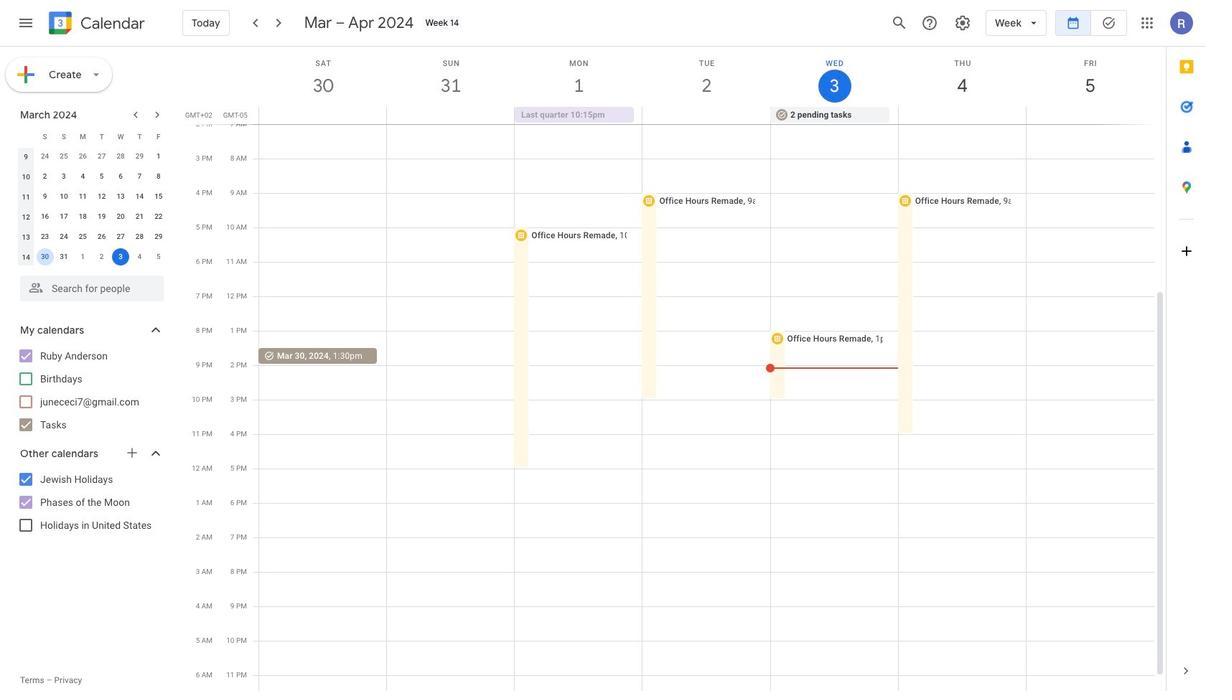 Task type: locate. For each thing, give the bounding box(es) containing it.
row
[[253, 107, 1167, 124], [17, 126, 168, 147], [17, 147, 168, 167], [17, 167, 168, 187], [17, 187, 168, 207], [17, 207, 168, 227], [17, 227, 168, 247], [17, 247, 168, 267]]

None search field
[[0, 270, 178, 302]]

main drawer image
[[17, 14, 34, 32]]

27 element
[[112, 228, 129, 246]]

1 element
[[150, 148, 167, 165]]

april 5 element
[[150, 249, 167, 266]]

heading
[[78, 15, 145, 32]]

31 element
[[55, 249, 73, 266]]

25 element
[[74, 228, 91, 246]]

february 28 element
[[112, 148, 129, 165]]

cell
[[259, 107, 387, 124], [387, 107, 515, 124], [643, 107, 771, 124], [899, 107, 1027, 124], [1027, 107, 1155, 124], [35, 247, 54, 267], [111, 247, 130, 267]]

29 element
[[150, 228, 167, 246]]

row group inside march 2024 grid
[[17, 147, 168, 267]]

7 element
[[131, 168, 148, 185]]

9 element
[[36, 188, 54, 205]]

february 24 element
[[36, 148, 54, 165]]

april 4 element
[[131, 249, 148, 266]]

april 3, today element
[[112, 249, 129, 266]]

2 element
[[36, 168, 54, 185]]

21 element
[[131, 208, 148, 226]]

tab list
[[1167, 47, 1207, 652]]

13 element
[[112, 188, 129, 205]]

10 element
[[55, 188, 73, 205]]

february 25 element
[[55, 148, 73, 165]]

row group
[[17, 147, 168, 267]]

11 element
[[74, 188, 91, 205]]

30 element
[[36, 249, 54, 266]]

grid
[[184, 47, 1167, 692]]

settings menu image
[[955, 14, 972, 32]]

Search for people text field
[[29, 276, 155, 302]]

column header
[[17, 126, 35, 147]]

column header inside march 2024 grid
[[17, 126, 35, 147]]

april 2 element
[[93, 249, 110, 266]]

26 element
[[93, 228, 110, 246]]

calendar element
[[46, 9, 145, 40]]

my calendars list
[[3, 345, 178, 437]]

15 element
[[150, 188, 167, 205]]



Task type: vqa. For each thing, say whether or not it's contained in the screenshot.
leftmost Notification settings
no



Task type: describe. For each thing, give the bounding box(es) containing it.
3 element
[[55, 168, 73, 185]]

12 element
[[93, 188, 110, 205]]

20 element
[[112, 208, 129, 226]]

8 element
[[150, 168, 167, 185]]

february 26 element
[[74, 148, 91, 165]]

5 element
[[93, 168, 110, 185]]

23 element
[[36, 228, 54, 246]]

17 element
[[55, 208, 73, 226]]

april 1 element
[[74, 249, 91, 266]]

19 element
[[93, 208, 110, 226]]

heading inside calendar element
[[78, 15, 145, 32]]

28 element
[[131, 228, 148, 246]]

other calendars list
[[3, 468, 178, 537]]

24 element
[[55, 228, 73, 246]]

18 element
[[74, 208, 91, 226]]

4 element
[[74, 168, 91, 185]]

14 element
[[131, 188, 148, 205]]

16 element
[[36, 208, 54, 226]]

6 element
[[112, 168, 129, 185]]

22 element
[[150, 208, 167, 226]]

add other calendars image
[[125, 446, 139, 461]]

march 2024 grid
[[14, 126, 168, 267]]

february 29 element
[[131, 148, 148, 165]]

february 27 element
[[93, 148, 110, 165]]



